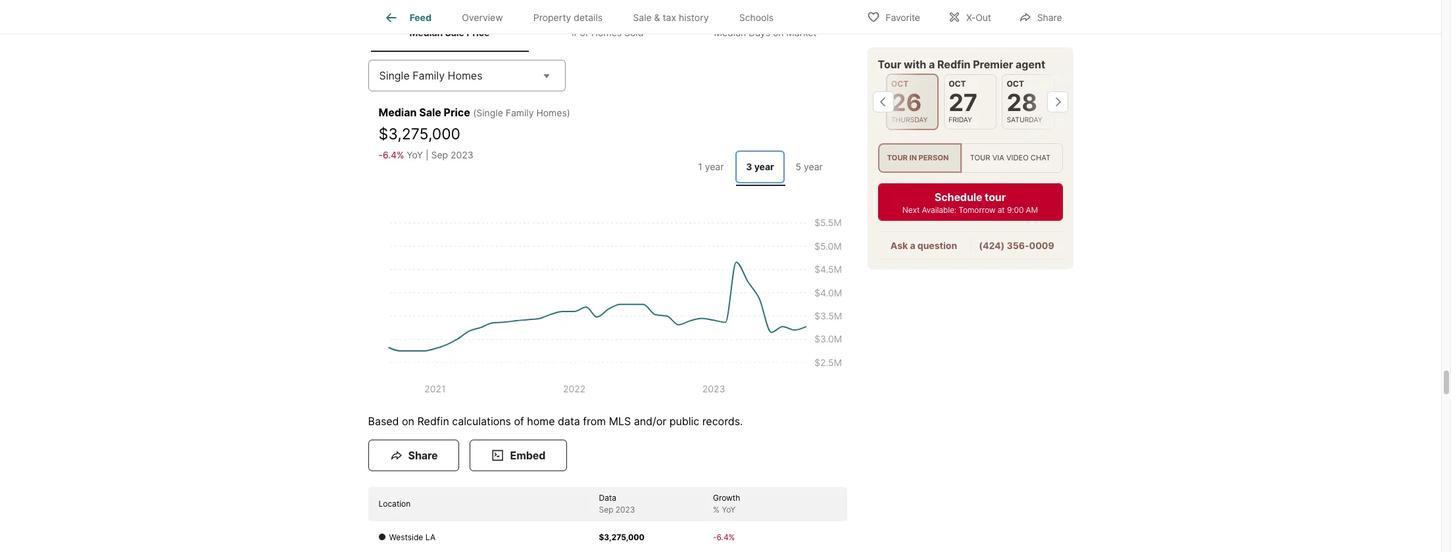 Task type: describe. For each thing, give the bounding box(es) containing it.
3
[[746, 161, 753, 172]]

friday
[[949, 116, 973, 124]]

price for median sale price
[[467, 27, 490, 38]]

year for 3 year
[[755, 161, 775, 172]]

schedule tour next available: tomorrow at 9:00 am
[[903, 191, 1039, 215]]

details
[[574, 12, 603, 23]]

1 vertical spatial of
[[514, 415, 524, 428]]

list box containing tour in person
[[878, 144, 1063, 173]]

tour for tour in person
[[888, 154, 908, 163]]

embed button
[[470, 440, 567, 472]]

-6.4% yoy | sep 2023
[[379, 149, 474, 161]]

1 vertical spatial redfin
[[418, 415, 449, 428]]

# of homes sold tab
[[529, 16, 687, 49]]

(single
[[473, 107, 503, 118]]

6.4% for -6.4% yoy | sep 2023
[[383, 149, 404, 161]]

356-
[[1007, 240, 1030, 252]]

next image
[[1047, 92, 1069, 113]]

1
[[698, 161, 703, 172]]

median days on market
[[714, 27, 817, 38]]

ask a question link
[[891, 240, 958, 252]]

5 year
[[796, 161, 823, 172]]

0 horizontal spatial on
[[402, 415, 415, 428]]

28
[[1007, 88, 1038, 117]]

&
[[655, 12, 660, 23]]

tomorrow
[[959, 205, 996, 215]]

la
[[426, 533, 436, 543]]

sold
[[625, 27, 644, 38]]

0 vertical spatial sep
[[431, 149, 448, 161]]

1 horizontal spatial a
[[929, 58, 935, 71]]

based
[[368, 415, 399, 428]]

year for 5 year
[[804, 161, 823, 172]]

out
[[976, 12, 992, 23]]

at
[[998, 205, 1005, 215]]

and/or
[[634, 415, 667, 428]]

records.
[[703, 415, 743, 428]]

sale for median sale price (single family homes) $3,275,000
[[419, 106, 442, 119]]

schools
[[740, 12, 774, 23]]

person
[[919, 154, 949, 163]]

median for median days on market
[[714, 27, 746, 38]]

1 horizontal spatial share button
[[1008, 3, 1074, 30]]

sale for median sale price
[[445, 27, 465, 38]]

median sale price
[[410, 27, 490, 38]]

median days on market tab
[[687, 16, 845, 49]]

oct 27 friday
[[949, 79, 978, 124]]

of inside tab
[[580, 27, 589, 38]]

2023 inside data sep 2023
[[616, 505, 635, 515]]

westside la
[[389, 533, 436, 543]]

27
[[949, 88, 978, 117]]

(424) 356-0009
[[979, 240, 1055, 252]]

with
[[904, 58, 927, 71]]

homes)
[[537, 107, 570, 118]]

am
[[1026, 205, 1039, 215]]

data sep 2023
[[599, 493, 635, 515]]

tab list containing feed
[[368, 0, 800, 34]]

homes for family
[[448, 69, 483, 82]]

year for 1 year
[[705, 161, 724, 172]]

tab list containing median sale price
[[368, 14, 847, 52]]

ask a question
[[891, 240, 958, 252]]

family inside median sale price (single family homes) $3,275,000
[[506, 107, 534, 118]]

- for -6.4% yoy | sep 2023
[[379, 149, 383, 161]]

oct 26 thursday
[[892, 79, 928, 124]]

mls
[[609, 415, 631, 428]]

based on redfin calculations of home data from mls and/or public records.
[[368, 415, 743, 428]]

yoy for yoy
[[407, 149, 423, 161]]

5 year tab
[[785, 151, 834, 183]]

-6.4%
[[713, 533, 735, 543]]

favorite button
[[856, 3, 932, 30]]

tour for tour via video chat
[[971, 154, 991, 163]]

sale & tax history tab
[[618, 2, 724, 34]]

on inside tab
[[773, 27, 784, 38]]

tour via video chat
[[971, 154, 1051, 163]]

westside
[[389, 533, 423, 543]]

overview
[[462, 12, 503, 23]]

26
[[892, 88, 922, 117]]

in
[[910, 154, 917, 163]]

tab list containing 1 year
[[684, 148, 837, 186]]

1 horizontal spatial $3,275,000
[[599, 533, 645, 543]]

9:00
[[1008, 205, 1024, 215]]

overview tab
[[447, 2, 518, 34]]

feed link
[[383, 10, 432, 26]]

location
[[379, 499, 411, 509]]

schools tab
[[724, 2, 789, 34]]



Task type: vqa. For each thing, say whether or not it's contained in the screenshot.
of to the top
yes



Task type: locate. For each thing, give the bounding box(es) containing it.
2 horizontal spatial oct
[[1007, 79, 1025, 89]]

6.4%
[[383, 149, 404, 161], [717, 533, 735, 543]]

1 horizontal spatial 2023
[[616, 505, 635, 515]]

of right #
[[580, 27, 589, 38]]

$3,275,000 down data sep 2023 on the left of the page
[[599, 533, 645, 543]]

tour left in
[[888, 154, 908, 163]]

homes down details
[[591, 27, 622, 38]]

sale down single family homes
[[419, 106, 442, 119]]

0 vertical spatial family
[[413, 69, 445, 82]]

1 vertical spatial homes
[[448, 69, 483, 82]]

data
[[599, 493, 617, 503]]

median sale price tab
[[371, 16, 529, 49]]

2 oct from the left
[[949, 79, 967, 89]]

feed
[[410, 12, 432, 23]]

tour for tour with a redfin premier agent
[[878, 58, 902, 71]]

sep right '|' at the left of the page
[[431, 149, 448, 161]]

1 vertical spatial price
[[444, 106, 470, 119]]

2 horizontal spatial year
[[804, 161, 823, 172]]

oct for 26
[[892, 79, 909, 89]]

single family homes
[[379, 69, 483, 82]]

days
[[749, 27, 771, 38]]

available:
[[922, 205, 957, 215]]

1 horizontal spatial oct
[[949, 79, 967, 89]]

1 year from the left
[[705, 161, 724, 172]]

schedule
[[935, 191, 983, 204]]

1 horizontal spatial family
[[506, 107, 534, 118]]

1 horizontal spatial homes
[[591, 27, 622, 38]]

chat
[[1031, 154, 1051, 163]]

tax
[[663, 12, 677, 23]]

from
[[583, 415, 606, 428]]

sep
[[431, 149, 448, 161], [599, 505, 614, 515]]

0 horizontal spatial 6.4%
[[383, 149, 404, 161]]

a
[[929, 58, 935, 71], [910, 240, 916, 252]]

home
[[527, 415, 555, 428]]

sale
[[633, 12, 652, 23], [445, 27, 465, 38], [419, 106, 442, 119]]

# of homes sold
[[572, 27, 644, 38]]

|
[[426, 149, 429, 161]]

share button up agent
[[1008, 3, 1074, 30]]

1 vertical spatial sep
[[599, 505, 614, 515]]

list box
[[878, 144, 1063, 173]]

0 horizontal spatial of
[[514, 415, 524, 428]]

median down feed
[[410, 27, 443, 38]]

property
[[534, 12, 571, 23]]

sep down data
[[599, 505, 614, 515]]

0 horizontal spatial sale
[[419, 106, 442, 119]]

0 vertical spatial price
[[467, 27, 490, 38]]

favorite
[[886, 12, 921, 23]]

3 year
[[746, 161, 775, 172]]

oct for 28
[[1007, 79, 1025, 89]]

2023
[[451, 149, 474, 161], [616, 505, 635, 515]]

redfin
[[938, 58, 971, 71], [418, 415, 449, 428]]

oct inside oct 27 friday
[[949, 79, 967, 89]]

share up agent
[[1038, 12, 1063, 23]]

a right the ask
[[910, 240, 916, 252]]

single
[[379, 69, 410, 82]]

6.4% for -6.4%
[[717, 533, 735, 543]]

median down single
[[379, 106, 417, 119]]

6.4% down %
[[717, 533, 735, 543]]

yoy for % yoy
[[722, 505, 736, 515]]

0 vertical spatial $3,275,000
[[379, 125, 461, 143]]

1 vertical spatial -
[[713, 533, 717, 543]]

1 horizontal spatial share
[[1038, 12, 1063, 23]]

price
[[467, 27, 490, 38], [444, 106, 470, 119]]

1 horizontal spatial 6.4%
[[717, 533, 735, 543]]

sale & tax history
[[633, 12, 709, 23]]

median sale price (single family homes) $3,275,000
[[379, 106, 570, 143]]

sale inside tab
[[445, 27, 465, 38]]

2 horizontal spatial sale
[[633, 12, 652, 23]]

next
[[903, 205, 920, 215]]

x-
[[967, 12, 976, 23]]

1 horizontal spatial sep
[[599, 505, 614, 515]]

1 vertical spatial family
[[506, 107, 534, 118]]

2023 down median sale price (single family homes) $3,275,000
[[451, 149, 474, 161]]

sale left &
[[633, 12, 652, 23]]

0 vertical spatial sale
[[633, 12, 652, 23]]

5
[[796, 161, 802, 172]]

0 vertical spatial a
[[929, 58, 935, 71]]

0 vertical spatial 2023
[[451, 149, 474, 161]]

homes
[[591, 27, 622, 38], [448, 69, 483, 82]]

oct inside oct 26 thursday
[[892, 79, 909, 89]]

premier
[[974, 58, 1014, 71]]

sale inside tab
[[633, 12, 652, 23]]

redfin left calculations
[[418, 415, 449, 428]]

0 horizontal spatial year
[[705, 161, 724, 172]]

data
[[558, 415, 580, 428]]

family right (single
[[506, 107, 534, 118]]

- down %
[[713, 533, 717, 543]]

oct down agent
[[1007, 79, 1025, 89]]

oct for 27
[[949, 79, 967, 89]]

$3,275,000
[[379, 125, 461, 143], [599, 533, 645, 543]]

question
[[918, 240, 958, 252]]

1 horizontal spatial on
[[773, 27, 784, 38]]

- left '|' at the left of the page
[[379, 149, 383, 161]]

0 vertical spatial share button
[[1008, 3, 1074, 30]]

median inside tab
[[714, 27, 746, 38]]

0 horizontal spatial oct
[[892, 79, 909, 89]]

property details tab
[[518, 2, 618, 34]]

tour with a redfin premier agent
[[878, 58, 1046, 71]]

calculations
[[452, 415, 511, 428]]

1 vertical spatial sale
[[445, 27, 465, 38]]

homes up (single
[[448, 69, 483, 82]]

year right 3
[[755, 161, 775, 172]]

growth % yoy
[[713, 493, 741, 515]]

thursday
[[892, 116, 928, 124]]

median for median sale price (single family homes) $3,275,000
[[379, 106, 417, 119]]

on
[[773, 27, 784, 38], [402, 415, 415, 428]]

tour
[[878, 58, 902, 71], [888, 154, 908, 163], [971, 154, 991, 163]]

year right 1
[[705, 161, 724, 172]]

median for median sale price
[[410, 27, 443, 38]]

6.4% left '|' at the left of the page
[[383, 149, 404, 161]]

3 oct from the left
[[1007, 79, 1025, 89]]

1 horizontal spatial yoy
[[722, 505, 736, 515]]

oct
[[892, 79, 909, 89], [949, 79, 967, 89], [1007, 79, 1025, 89]]

property details
[[534, 12, 603, 23]]

price left (single
[[444, 106, 470, 119]]

0 vertical spatial share
[[1038, 12, 1063, 23]]

0 vertical spatial yoy
[[407, 149, 423, 161]]

price for median sale price (single family homes) $3,275,000
[[444, 106, 470, 119]]

%
[[713, 505, 720, 515]]

0 vertical spatial -
[[379, 149, 383, 161]]

history
[[679, 12, 709, 23]]

oct down tour with a redfin premier agent
[[949, 79, 967, 89]]

tour
[[985, 191, 1006, 204]]

median left days
[[714, 27, 746, 38]]

1 vertical spatial $3,275,000
[[599, 533, 645, 543]]

0 vertical spatial of
[[580, 27, 589, 38]]

share up the location
[[408, 449, 438, 462]]

price inside median sale price (single family homes) $3,275,000
[[444, 106, 470, 119]]

on right based
[[402, 415, 415, 428]]

public
[[670, 415, 700, 428]]

2 year from the left
[[755, 161, 775, 172]]

oct inside the oct 28 saturday
[[1007, 79, 1025, 89]]

1 year
[[698, 161, 724, 172]]

1 vertical spatial 2023
[[616, 505, 635, 515]]

price inside tab
[[467, 27, 490, 38]]

0009
[[1030, 240, 1055, 252]]

$3,275,000 inside median sale price (single family homes) $3,275,000
[[379, 125, 461, 143]]

a right with
[[929, 58, 935, 71]]

3 year tab
[[736, 151, 785, 183]]

1 oct from the left
[[892, 79, 909, 89]]

1 horizontal spatial redfin
[[938, 58, 971, 71]]

oct 28 saturday
[[1007, 79, 1043, 124]]

0 horizontal spatial homes
[[448, 69, 483, 82]]

1 vertical spatial share button
[[368, 440, 460, 472]]

of
[[580, 27, 589, 38], [514, 415, 524, 428]]

-
[[379, 149, 383, 161], [713, 533, 717, 543]]

yoy down the growth
[[722, 505, 736, 515]]

homes for of
[[591, 27, 622, 38]]

x-out button
[[937, 3, 1003, 30]]

1 horizontal spatial sale
[[445, 27, 465, 38]]

1 vertical spatial 6.4%
[[717, 533, 735, 543]]

1 horizontal spatial year
[[755, 161, 775, 172]]

share button down based
[[368, 440, 460, 472]]

sale inside median sale price (single family homes) $3,275,000
[[419, 106, 442, 119]]

0 horizontal spatial redfin
[[418, 415, 449, 428]]

median
[[410, 27, 443, 38], [714, 27, 746, 38], [379, 106, 417, 119]]

yoy left '|' at the left of the page
[[407, 149, 423, 161]]

1 vertical spatial a
[[910, 240, 916, 252]]

share
[[1038, 12, 1063, 23], [408, 449, 438, 462]]

(424) 356-0009 link
[[979, 240, 1055, 252]]

2 vertical spatial sale
[[419, 106, 442, 119]]

0 horizontal spatial $3,275,000
[[379, 125, 461, 143]]

tour in person
[[888, 154, 949, 163]]

3 year from the left
[[804, 161, 823, 172]]

embed
[[510, 449, 546, 462]]

growth
[[713, 493, 741, 503]]

yoy inside growth % yoy
[[722, 505, 736, 515]]

family right single
[[413, 69, 445, 82]]

0 horizontal spatial yoy
[[407, 149, 423, 161]]

x-out
[[967, 12, 992, 23]]

#
[[572, 27, 578, 38]]

0 vertical spatial redfin
[[938, 58, 971, 71]]

saturday
[[1007, 116, 1043, 124]]

0 vertical spatial on
[[773, 27, 784, 38]]

family
[[413, 69, 445, 82], [506, 107, 534, 118]]

1 vertical spatial yoy
[[722, 505, 736, 515]]

(424)
[[979, 240, 1005, 252]]

year right 5
[[804, 161, 823, 172]]

- for -6.4%
[[713, 533, 717, 543]]

0 vertical spatial 6.4%
[[383, 149, 404, 161]]

oct down with
[[892, 79, 909, 89]]

on right days
[[773, 27, 784, 38]]

of left "home"
[[514, 415, 524, 428]]

homes inside tab
[[591, 27, 622, 38]]

tab list
[[368, 0, 800, 34], [368, 14, 847, 52], [684, 148, 837, 186]]

0 horizontal spatial share button
[[368, 440, 460, 472]]

median inside tab
[[410, 27, 443, 38]]

0 horizontal spatial family
[[413, 69, 445, 82]]

1 horizontal spatial of
[[580, 27, 589, 38]]

video
[[1007, 154, 1029, 163]]

redfin up oct 27 friday
[[938, 58, 971, 71]]

via
[[993, 154, 1005, 163]]

sep inside data sep 2023
[[599, 505, 614, 515]]

0 horizontal spatial share
[[408, 449, 438, 462]]

0 horizontal spatial 2023
[[451, 149, 474, 161]]

price down overview
[[467, 27, 490, 38]]

previous image
[[873, 92, 894, 113]]

tour left with
[[878, 58, 902, 71]]

1 year tab
[[687, 151, 736, 183]]

None button
[[886, 74, 939, 131], [945, 74, 997, 130], [1003, 74, 1056, 130], [886, 74, 939, 131], [945, 74, 997, 130], [1003, 74, 1056, 130]]

1 vertical spatial on
[[402, 415, 415, 428]]

1 vertical spatial share
[[408, 449, 438, 462]]

0 vertical spatial homes
[[591, 27, 622, 38]]

0 horizontal spatial sep
[[431, 149, 448, 161]]

1 horizontal spatial -
[[713, 533, 717, 543]]

agent
[[1016, 58, 1046, 71]]

sale down overview
[[445, 27, 465, 38]]

ask
[[891, 240, 908, 252]]

tour left via
[[971, 154, 991, 163]]

0 horizontal spatial a
[[910, 240, 916, 252]]

0 horizontal spatial -
[[379, 149, 383, 161]]

2023 down data
[[616, 505, 635, 515]]

median inside median sale price (single family homes) $3,275,000
[[379, 106, 417, 119]]

market
[[787, 27, 817, 38]]

$3,275,000 up -6.4% yoy | sep 2023
[[379, 125, 461, 143]]



